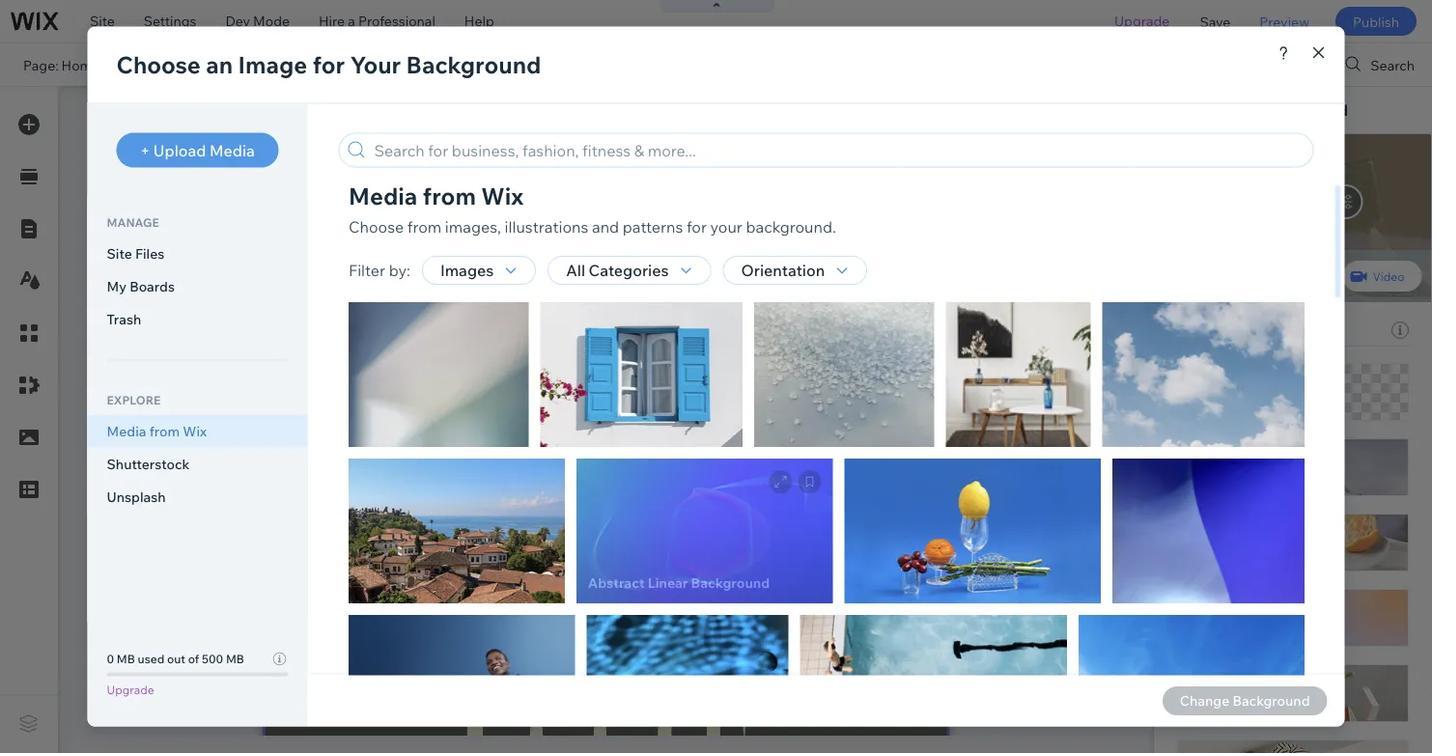 Task type: describe. For each thing, give the bounding box(es) containing it.
toro's
[[1279, 354, 1321, 374]]

save
[[1200, 13, 1231, 30]]

selected
[[1177, 322, 1234, 339]]

your inside treats and clothes for your furry friends
[[1351, 450, 1383, 469]]

home
[[61, 56, 100, 73]]

preview button
[[1245, 0, 1324, 42]]

a
[[348, 13, 355, 29]]

https://www.wix.com/mysite connect your domain
[[332, 56, 655, 73]]

hire
[[319, 13, 345, 29]]

0 horizontal spatial your
[[574, 56, 603, 73]]

tools
[[1279, 56, 1312, 73]]

settings
[[144, 13, 196, 29]]

publish
[[1353, 13, 1400, 30]]

change
[[1317, 250, 1360, 264]]

video
[[1373, 269, 1405, 283]]

and
[[1238, 450, 1265, 469]]

connect
[[517, 56, 571, 73]]

search button
[[1330, 43, 1432, 86]]

1 horizontal spatial welcome
[[1190, 354, 1257, 374]]

save button
[[1186, 0, 1245, 42]]

change button
[[1305, 245, 1373, 269]]

treats
[[1190, 450, 1234, 469]]

dev mode
[[225, 13, 290, 29]]

section
[[1198, 100, 1255, 120]]

edit
[[1225, 100, 1255, 120]]

for
[[1327, 450, 1348, 469]]

background
[[1258, 100, 1348, 120]]

selected backgrounds
[[1177, 322, 1319, 339]]

quick
[[1177, 100, 1221, 120]]

mode
[[253, 13, 290, 29]]

treats and clothes for your furry friends
[[1190, 450, 1383, 493]]



Task type: locate. For each thing, give the bounding box(es) containing it.
search
[[1371, 56, 1415, 73]]

tools button
[[1238, 43, 1329, 86]]

your left domain
[[574, 56, 603, 73]]

section: welcome
[[846, 142, 944, 157]]

welcome right section:
[[893, 142, 944, 157]]

professional
[[358, 13, 435, 29]]

1 horizontal spatial your
[[1351, 450, 1383, 469]]

backgrounds
[[1237, 322, 1319, 339]]

publish button
[[1336, 7, 1417, 36]]

welcome
[[893, 142, 944, 157], [1190, 354, 1257, 374]]

furry
[[1190, 473, 1228, 493]]

section background
[[1198, 100, 1348, 120]]

help
[[464, 13, 494, 29]]

0 vertical spatial your
[[574, 56, 603, 73]]

0 horizontal spatial welcome
[[893, 142, 944, 157]]

upgrade
[[1115, 13, 1170, 29]]

section:
[[846, 142, 891, 157]]

title
[[1177, 412, 1205, 429]]

preview
[[1260, 13, 1310, 30]]

site
[[90, 13, 115, 29]]

button
[[1177, 531, 1220, 548]]

paragraph
[[1177, 317, 1243, 334]]

dev
[[225, 13, 250, 29]]

layout
[[1356, 150, 1399, 167]]

0 vertical spatial welcome
[[893, 142, 944, 157]]

to
[[1261, 354, 1276, 374]]

welcome to toro's feed!
[[1190, 354, 1364, 374]]

1 vertical spatial welcome
[[1190, 354, 1257, 374]]

clothes
[[1268, 450, 1324, 469]]

your right for
[[1351, 450, 1383, 469]]

quick edit
[[1177, 100, 1255, 120]]

friends
[[1231, 473, 1285, 493]]

feed!
[[1325, 354, 1364, 374]]

hire a professional
[[319, 13, 435, 29]]

None text field
[[1177, 554, 1351, 589]]

your
[[574, 56, 603, 73], [1351, 450, 1383, 469]]

welcome down selected
[[1190, 354, 1257, 374]]

https://www.wix.com/mysite
[[332, 56, 509, 73]]

domain
[[606, 56, 655, 73]]

content
[[1213, 150, 1264, 167]]

1 vertical spatial your
[[1351, 450, 1383, 469]]



Task type: vqa. For each thing, say whether or not it's contained in the screenshot.
the "Search"
yes



